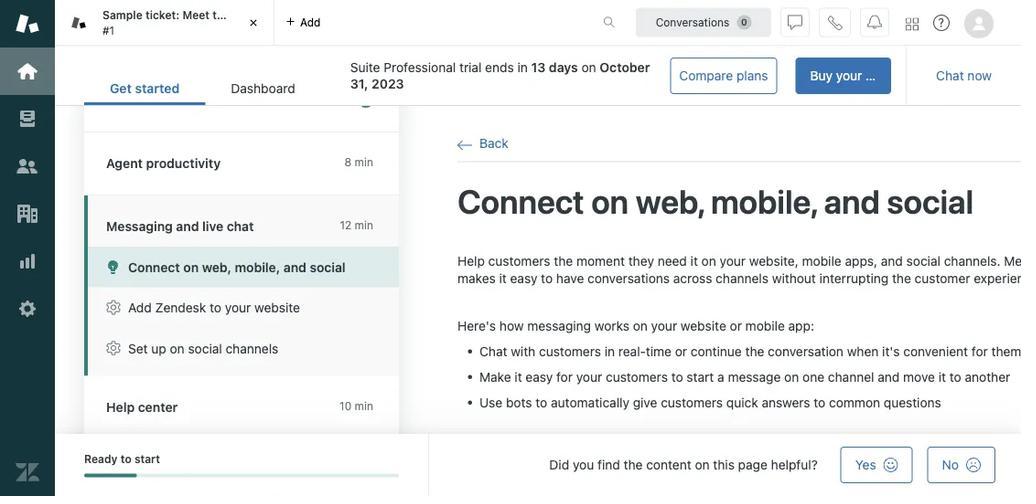 Task type: describe. For each thing, give the bounding box(es) containing it.
yes button
[[841, 448, 913, 484]]

continue
[[691, 344, 742, 359]]

the up message
[[745, 344, 765, 359]]

tabs tab list
[[55, 0, 584, 46]]

mobile inside help customers the moment they need it on your website, mobile apps, and social channels. me
[[802, 254, 842, 269]]

set up on social channels button
[[88, 329, 399, 369]]

center
[[138, 400, 178, 415]]

need
[[658, 254, 687, 269]]

8
[[345, 156, 352, 169]]

system
[[166, 90, 211, 105]]

set up on social channels
[[128, 341, 278, 356]]

add button
[[275, 0, 332, 45]]

common
[[829, 395, 880, 410]]

help for help customers the moment they need it on your website, mobile apps, and social channels. me
[[458, 254, 485, 269]]

moment
[[577, 254, 625, 269]]

message
[[728, 370, 781, 385]]

views image
[[16, 107, 39, 131]]

12 min
[[340, 219, 373, 232]]

1 vertical spatial website
[[681, 319, 726, 334]]

close image
[[244, 14, 263, 32]]

messaging and live chat heading
[[84, 196, 399, 247]]

0 vertical spatial for
[[972, 344, 988, 359]]

add zendesk to your website
[[128, 301, 300, 316]]

this
[[713, 458, 735, 473]]

organizations image
[[16, 202, 39, 226]]

get help image
[[933, 15, 950, 31]]

another
[[965, 370, 1011, 385]]

set
[[128, 341, 148, 356]]

2 horizontal spatial it
[[939, 370, 946, 385]]

content
[[646, 458, 692, 473]]

button displays agent's chat status as invisible. image
[[788, 15, 803, 30]]

social inside 'connect on web, mobile, and social' button
[[310, 260, 346, 275]]

no button
[[928, 448, 996, 484]]

zendesk products image
[[906, 18, 919, 31]]

customers inside help customers the moment they need it on your website, mobile apps, and social channels. me
[[488, 254, 550, 269]]

0 vertical spatial in
[[517, 60, 528, 75]]

ready
[[84, 453, 118, 466]]

a
[[718, 370, 725, 385]]

channels.
[[944, 254, 1001, 269]]

social inside content-title region
[[887, 182, 974, 221]]

easy
[[526, 370, 553, 385]]

did
[[549, 458, 569, 473]]

ticketing system button
[[84, 67, 395, 132]]

conversations button
[[636, 8, 771, 37]]

no
[[942, 458, 959, 473]]

your inside help customers the moment they need it on your website, mobile apps, and social channels. me
[[720, 254, 746, 269]]

social inside help customers the moment they need it on your website, mobile apps, and social channels. me
[[907, 254, 941, 269]]

suite professional trial ends in 13 days on
[[350, 60, 600, 75]]

productivity
[[146, 156, 221, 171]]

sample ticket: meet the ticket #1
[[102, 9, 264, 37]]

october 31, 2023
[[350, 60, 650, 92]]

use bots to automatically give customers quick answers to common questions
[[480, 395, 942, 410]]

#1
[[102, 24, 115, 37]]

started
[[135, 81, 180, 96]]

chat with customers in real-time or continue the conversation when it's convenient for them
[[480, 344, 1021, 359]]

back button
[[458, 135, 509, 152]]

on up zendesk
[[183, 260, 199, 275]]

progress bar image
[[84, 474, 137, 478]]

2023
[[372, 76, 404, 92]]

help for help center
[[106, 400, 135, 415]]

10 min
[[340, 400, 373, 413]]

chat for chat now
[[936, 68, 964, 83]]

move
[[903, 370, 935, 385]]

back
[[480, 136, 509, 151]]

did you find the content on this page helpful?
[[549, 458, 818, 473]]

region containing help customers the moment they need it on your website, mobile apps, and social channels. me
[[458, 252, 1021, 497]]

when
[[847, 344, 879, 359]]

on inside help customers the moment they need it on your website, mobile apps, and social channels. me
[[702, 254, 716, 269]]

help customers the moment they need it on your website, mobile apps, and social channels. me
[[458, 254, 1021, 287]]

help center
[[106, 400, 178, 415]]

min for help center
[[355, 400, 373, 413]]

on right "up"
[[170, 341, 185, 356]]

8 min
[[345, 156, 373, 169]]

with
[[511, 344, 536, 359]]

bots
[[506, 395, 532, 410]]

connect inside button
[[128, 260, 180, 275]]

sample
[[102, 9, 143, 22]]

buy your trial button
[[796, 58, 892, 94]]

ends
[[485, 60, 514, 75]]

it's
[[882, 344, 900, 359]]

your inside button
[[225, 301, 251, 316]]

professional
[[384, 60, 456, 75]]

connect on web, mobile, and social button
[[88, 247, 399, 288]]

compare plans
[[679, 68, 768, 83]]

0 vertical spatial or
[[730, 319, 742, 334]]

compare plans button
[[670, 58, 777, 94]]

admin image
[[16, 297, 39, 321]]

13
[[531, 60, 546, 75]]

plans
[[737, 68, 768, 83]]

get started image
[[16, 59, 39, 83]]

answers
[[762, 395, 810, 410]]

yes
[[855, 458, 876, 473]]

and inside content-title region
[[824, 182, 880, 221]]

find
[[598, 458, 620, 473]]

start inside footer
[[134, 453, 160, 466]]

real-
[[618, 344, 646, 359]]

connect on web, mobile, and social inside content-title region
[[458, 182, 974, 221]]

conversations
[[656, 16, 730, 29]]

content-title region
[[458, 181, 1021, 223]]

progress-bar progress bar
[[84, 474, 399, 478]]

ready to start
[[84, 453, 160, 466]]

customers down "messaging"
[[539, 344, 601, 359]]

how
[[500, 319, 524, 334]]

mobile, inside button
[[235, 260, 280, 275]]

your inside button
[[836, 68, 862, 83]]

app:
[[789, 319, 814, 334]]

live
[[202, 219, 223, 234]]

dashboard tab
[[205, 71, 321, 105]]

here's how messaging works on your website or mobile app:
[[458, 319, 814, 334]]

and inside 'connect on web, mobile, and social' button
[[284, 260, 307, 275]]

customers down real- on the bottom
[[606, 370, 668, 385]]



Task type: vqa. For each thing, say whether or not it's contained in the screenshot.
Zendesk Support 'image' in the top of the page
yes



Task type: locate. For each thing, give the bounding box(es) containing it.
and right apps,
[[881, 254, 903, 269]]

web, up add zendesk to your website
[[202, 260, 231, 275]]

connect on web, mobile, and social
[[458, 182, 974, 221], [128, 260, 346, 275]]

1 horizontal spatial or
[[730, 319, 742, 334]]

add
[[300, 16, 321, 29]]

start up progress bar image
[[134, 453, 160, 466]]

conversation
[[768, 344, 844, 359]]

on left this
[[695, 458, 710, 473]]

on right days at the top of the page
[[582, 60, 596, 75]]

the inside sample ticket: meet the ticket #1
[[213, 9, 230, 22]]

customers image
[[16, 155, 39, 178]]

1 vertical spatial in
[[605, 344, 615, 359]]

social up channels.
[[887, 182, 974, 221]]

to
[[210, 301, 221, 316], [671, 370, 683, 385], [950, 370, 962, 385], [536, 395, 548, 410], [814, 395, 826, 410], [121, 453, 132, 466]]

on up moment
[[591, 182, 629, 221]]

12
[[340, 219, 352, 232]]

website,
[[749, 254, 799, 269]]

zendesk image
[[16, 461, 39, 485]]

1 vertical spatial min
[[355, 219, 373, 232]]

to inside button
[[210, 301, 221, 316]]

or up the chat with customers in real-time or continue the conversation when it's convenient for them in the bottom of the page
[[730, 319, 742, 334]]

mobile up the chat with customers in real-time or continue the conversation when it's convenient for them in the bottom of the page
[[746, 319, 785, 334]]

ticketing
[[106, 90, 163, 105]]

section containing suite professional trial ends in
[[336, 58, 892, 94]]

0 vertical spatial min
[[355, 156, 373, 169]]

in left real- on the bottom
[[605, 344, 615, 359]]

main element
[[0, 0, 55, 497]]

them
[[992, 344, 1021, 359]]

trial for your
[[866, 68, 888, 83]]

messaging and live chat
[[106, 219, 254, 234]]

0 horizontal spatial for
[[556, 370, 573, 385]]

ticketing system
[[106, 90, 211, 105]]

1 horizontal spatial chat
[[936, 68, 964, 83]]

time
[[646, 344, 672, 359]]

1 vertical spatial chat
[[480, 344, 507, 359]]

1 vertical spatial help
[[106, 400, 135, 415]]

notifications image
[[868, 15, 882, 30]]

0 horizontal spatial it
[[515, 370, 522, 385]]

days
[[549, 60, 578, 75]]

and inside help customers the moment they need it on your website, mobile apps, and social channels. me
[[881, 254, 903, 269]]

and
[[824, 182, 880, 221], [176, 219, 199, 234], [881, 254, 903, 269], [284, 260, 307, 275], [878, 370, 900, 385]]

website up channels
[[254, 301, 300, 316]]

help inside help customers the moment they need it on your website, mobile apps, and social channels. me
[[458, 254, 485, 269]]

1 horizontal spatial connect
[[458, 182, 584, 221]]

on up real- on the bottom
[[633, 319, 648, 334]]

social down 12
[[310, 260, 346, 275]]

automatically
[[551, 395, 630, 410]]

trial left ends
[[459, 60, 482, 75]]

mobile, inside content-title region
[[711, 182, 817, 221]]

1 horizontal spatial help
[[458, 254, 485, 269]]

0 horizontal spatial mobile
[[746, 319, 785, 334]]

31,
[[350, 76, 368, 92]]

connect on web, mobile, and social down chat
[[128, 260, 346, 275]]

mobile, up add zendesk to your website button
[[235, 260, 280, 275]]

1 horizontal spatial for
[[972, 344, 988, 359]]

and down it's in the bottom right of the page
[[878, 370, 900, 385]]

web, inside content-title region
[[636, 182, 704, 221]]

min right 12
[[355, 219, 373, 232]]

0 horizontal spatial website
[[254, 301, 300, 316]]

chat
[[227, 219, 254, 234]]

works
[[595, 319, 630, 334]]

connect inside content-title region
[[458, 182, 584, 221]]

and up apps,
[[824, 182, 880, 221]]

0 vertical spatial connect on web, mobile, and social
[[458, 182, 974, 221]]

tab
[[55, 0, 275, 46]]

apps,
[[845, 254, 878, 269]]

and inside messaging and live chat heading
[[176, 219, 199, 234]]

the inside help customers the moment they need it on your website, mobile apps, and social channels. me
[[554, 254, 573, 269]]

trial for professional
[[459, 60, 482, 75]]

trial down notifications 'image'
[[866, 68, 888, 83]]

1 horizontal spatial connect on web, mobile, and social
[[458, 182, 974, 221]]

chat now button
[[922, 58, 1007, 94]]

and left live
[[176, 219, 199, 234]]

on inside region
[[591, 182, 629, 221]]

0 vertical spatial connect
[[458, 182, 584, 221]]

chat up make
[[480, 344, 507, 359]]

1 vertical spatial or
[[675, 344, 687, 359]]

to down one
[[814, 395, 826, 410]]

your up time
[[651, 319, 677, 334]]

your up set up on social channels button
[[225, 301, 251, 316]]

1 vertical spatial start
[[134, 453, 160, 466]]

and up add zendesk to your website button
[[284, 260, 307, 275]]

the left moment
[[554, 254, 573, 269]]

get
[[110, 81, 132, 96]]

1 horizontal spatial mobile,
[[711, 182, 817, 221]]

2 min from the top
[[355, 219, 373, 232]]

connect down back
[[458, 182, 584, 221]]

agent
[[106, 156, 143, 171]]

start left a
[[687, 370, 714, 385]]

messaging
[[106, 219, 173, 234]]

10
[[340, 400, 352, 413]]

to down time
[[671, 370, 683, 385]]

buy your trial
[[810, 68, 888, 83]]

chat left the now
[[936, 68, 964, 83]]

section
[[336, 58, 892, 94]]

in left the '13'
[[517, 60, 528, 75]]

social left channels.
[[907, 254, 941, 269]]

mobile left apps,
[[802, 254, 842, 269]]

3 min from the top
[[355, 400, 373, 413]]

footer containing did you find the content on this page helpful?
[[55, 435, 1021, 497]]

your
[[836, 68, 862, 83], [720, 254, 746, 269], [225, 301, 251, 316], [651, 319, 677, 334], [576, 370, 602, 385]]

to up progress bar image
[[121, 453, 132, 466]]

help left center
[[106, 400, 135, 415]]

1 vertical spatial connect on web, mobile, and social
[[128, 260, 346, 275]]

questions
[[884, 395, 942, 410]]

get started
[[110, 81, 180, 96]]

on
[[582, 60, 596, 75], [591, 182, 629, 221], [702, 254, 716, 269], [183, 260, 199, 275], [633, 319, 648, 334], [170, 341, 185, 356], [784, 370, 799, 385], [695, 458, 710, 473]]

chat inside 'button'
[[936, 68, 964, 83]]

0 horizontal spatial connect
[[128, 260, 180, 275]]

1 horizontal spatial it
[[691, 254, 698, 269]]

min for messaging and live chat
[[355, 219, 373, 232]]

1 vertical spatial connect
[[128, 260, 180, 275]]

trial
[[459, 60, 482, 75], [866, 68, 888, 83]]

or right time
[[675, 344, 687, 359]]

ticket:
[[145, 9, 180, 22]]

0 horizontal spatial connect on web, mobile, and social
[[128, 260, 346, 275]]

to left another
[[950, 370, 962, 385]]

to right zendesk
[[210, 301, 221, 316]]

connect on web, mobile, and social up help customers the moment they need it on your website, mobile apps, and social channels. me on the bottom of page
[[458, 182, 974, 221]]

your up 'automatically'
[[576, 370, 602, 385]]

reporting image
[[16, 250, 39, 274]]

1 horizontal spatial mobile
[[802, 254, 842, 269]]

you
[[573, 458, 594, 473]]

1 horizontal spatial start
[[687, 370, 714, 385]]

min right 8
[[355, 156, 373, 169]]

tab list containing get started
[[84, 71, 321, 105]]

or
[[730, 319, 742, 334], [675, 344, 687, 359]]

0 vertical spatial chat
[[936, 68, 964, 83]]

connect
[[458, 182, 584, 221], [128, 260, 180, 275]]

zendesk support image
[[16, 12, 39, 36]]

0 horizontal spatial in
[[517, 60, 528, 75]]

on left one
[[784, 370, 799, 385]]

web, up need
[[636, 182, 704, 221]]

1 horizontal spatial website
[[681, 319, 726, 334]]

mobile
[[802, 254, 842, 269], [746, 319, 785, 334]]

chat for chat with customers in real-time or continue the conversation when it's convenient for them
[[480, 344, 507, 359]]

social inside set up on social channels button
[[188, 341, 222, 356]]

your right buy
[[836, 68, 862, 83]]

up
[[151, 341, 166, 356]]

1 horizontal spatial web,
[[636, 182, 704, 221]]

make it easy for your customers to start a message on one channel and move it to another
[[480, 370, 1011, 385]]

now
[[968, 68, 992, 83]]

helpful?
[[771, 458, 818, 473]]

mobile, up website,
[[711, 182, 817, 221]]

0 horizontal spatial mobile,
[[235, 260, 280, 275]]

in inside region
[[605, 344, 615, 359]]

footer
[[55, 435, 1021, 497]]

the inside footer
[[624, 458, 643, 473]]

your left website,
[[720, 254, 746, 269]]

suite
[[350, 60, 380, 75]]

0 horizontal spatial help
[[106, 400, 135, 415]]

help up here's
[[458, 254, 485, 269]]

min inside messaging and live chat heading
[[355, 219, 373, 232]]

0 horizontal spatial start
[[134, 453, 160, 466]]

add zendesk to your website button
[[88, 288, 399, 329]]

customers down a
[[661, 395, 723, 410]]

it left easy
[[515, 370, 522, 385]]

1 vertical spatial mobile,
[[235, 260, 280, 275]]

it right need
[[691, 254, 698, 269]]

min right "10"
[[355, 400, 373, 413]]

1 horizontal spatial trial
[[866, 68, 888, 83]]

0 horizontal spatial web,
[[202, 260, 231, 275]]

the
[[213, 9, 230, 22], [554, 254, 573, 269], [745, 344, 765, 359], [624, 458, 643, 473]]

it inside help customers the moment they need it on your website, mobile apps, and social channels. me
[[691, 254, 698, 269]]

they
[[628, 254, 654, 269]]

0 vertical spatial website
[[254, 301, 300, 316]]

for
[[972, 344, 988, 359], [556, 370, 573, 385]]

me
[[1004, 254, 1021, 269]]

0 horizontal spatial chat
[[480, 344, 507, 359]]

min
[[355, 156, 373, 169], [355, 219, 373, 232], [355, 400, 373, 413]]

channels
[[226, 341, 278, 356]]

social down add zendesk to your website
[[188, 341, 222, 356]]

0 vertical spatial start
[[687, 370, 714, 385]]

connect on web, mobile, and social inside button
[[128, 260, 346, 275]]

0 vertical spatial help
[[458, 254, 485, 269]]

channel
[[828, 370, 874, 385]]

october
[[600, 60, 650, 75]]

1 vertical spatial for
[[556, 370, 573, 385]]

customers up the how
[[488, 254, 550, 269]]

0 horizontal spatial or
[[675, 344, 687, 359]]

min for agent productivity
[[355, 156, 373, 169]]

agent productivity
[[106, 156, 221, 171]]

tab list
[[84, 71, 321, 105]]

mobile,
[[711, 182, 817, 221], [235, 260, 280, 275]]

the right find
[[624, 458, 643, 473]]

it right the move
[[939, 370, 946, 385]]

tab containing sample ticket: meet the ticket
[[55, 0, 275, 46]]

trial inside button
[[866, 68, 888, 83]]

make
[[480, 370, 511, 385]]

start inside region
[[687, 370, 714, 385]]

give
[[633, 395, 657, 410]]

convenient
[[904, 344, 968, 359]]

quick
[[727, 395, 758, 410]]

1 min from the top
[[355, 156, 373, 169]]

zendesk
[[155, 301, 206, 316]]

October 31, 2023 text field
[[350, 60, 650, 92]]

for right easy
[[556, 370, 573, 385]]

1 vertical spatial web,
[[202, 260, 231, 275]]

for left them
[[972, 344, 988, 359]]

on right need
[[702, 254, 716, 269]]

1 vertical spatial mobile
[[746, 319, 785, 334]]

chat now
[[936, 68, 992, 83]]

0 horizontal spatial trial
[[459, 60, 482, 75]]

0 vertical spatial mobile
[[802, 254, 842, 269]]

buy
[[810, 68, 833, 83]]

dashboard
[[231, 81, 295, 96]]

ticket
[[233, 9, 264, 22]]

page
[[738, 458, 768, 473]]

0 vertical spatial mobile,
[[711, 182, 817, 221]]

0 vertical spatial web,
[[636, 182, 704, 221]]

to right "bots"
[[536, 395, 548, 410]]

here's
[[458, 319, 496, 334]]

use
[[480, 395, 503, 410]]

region
[[458, 252, 1021, 497]]

website up "continue"
[[681, 319, 726, 334]]

2 vertical spatial min
[[355, 400, 373, 413]]

the right meet
[[213, 9, 230, 22]]

website inside add zendesk to your website button
[[254, 301, 300, 316]]

connect up add
[[128, 260, 180, 275]]

1 horizontal spatial in
[[605, 344, 615, 359]]

web, inside button
[[202, 260, 231, 275]]

messaging
[[527, 319, 591, 334]]

it
[[691, 254, 698, 269], [515, 370, 522, 385], [939, 370, 946, 385]]



